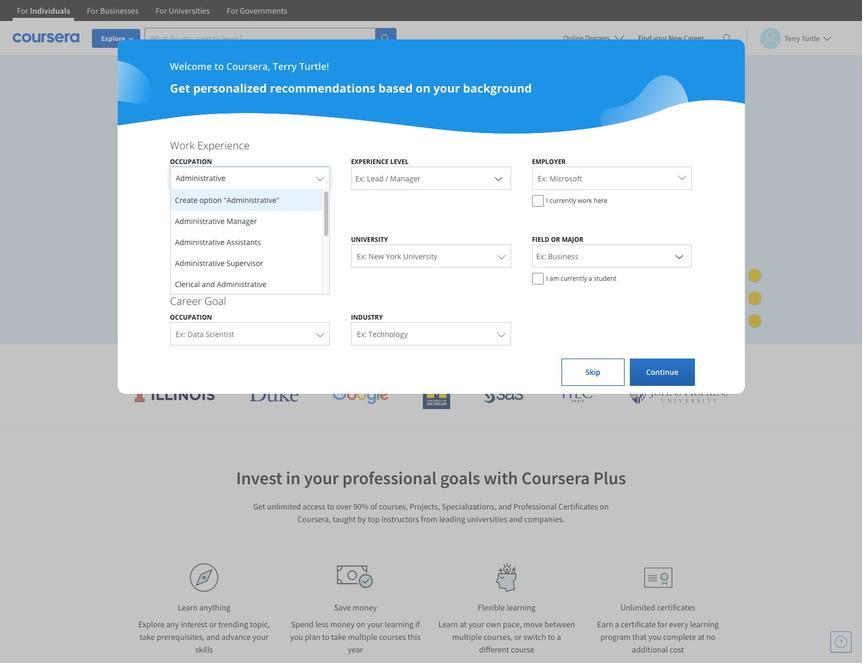 Task type: describe. For each thing, give the bounding box(es) containing it.
learn for learn anything
[[178, 602, 198, 613]]

coursera, inside onboardingmodal "dialog"
[[227, 60, 271, 73]]

and inside row group
[[202, 279, 215, 289]]

occupation for work
[[170, 157, 212, 166]]

money-
[[219, 285, 246, 295]]

1 vertical spatial plus
[[594, 467, 627, 489]]

get for get personalized recommendations based on your background
[[170, 80, 190, 96]]

programs—all
[[310, 166, 386, 182]]

anytime
[[196, 236, 227, 246]]

at inside earn a certificate for every learning program that you complete at no additional cost
[[698, 632, 705, 642]]

currently inside 'education' 'element'
[[561, 274, 588, 283]]

on inside "dialog"
[[416, 80, 431, 96]]

pace,
[[503, 619, 522, 629]]

personalized
[[193, 80, 267, 96]]

ready
[[220, 166, 251, 182]]

here
[[595, 196, 608, 205]]

your inside learn at your own pace, move between multiple courses, or switch to a different course
[[469, 619, 485, 629]]

i for work experience
[[547, 196, 549, 205]]

learn at your own pace, move between multiple courses, or switch to a different course
[[439, 619, 576, 655]]

onboardingmodal dialog
[[0, 0, 863, 663]]

on inside unlimited access to 7,000+ world-class courses, hands-on projects, and job-ready certificate programs—all included in your subscription
[[421, 147, 435, 163]]

find your new career link
[[634, 32, 710, 45]]

"administrative"
[[224, 195, 279, 205]]

ex: for ex: new york university
[[357, 251, 367, 261]]

work
[[170, 138, 195, 153]]

find
[[639, 33, 652, 43]]

for governments
[[227, 5, 287, 16]]

flexible learning image
[[489, 563, 525, 592]]

to inside unlimited access to 7,000+ world-class courses, hands-on projects, and job-ready certificate programs—all included in your subscription
[[220, 147, 231, 163]]

ex: microsoft
[[538, 174, 583, 184]]

advance
[[222, 632, 251, 642]]

certificate inside unlimited access to 7,000+ world-class courses, hands-on projects, and job-ready certificate programs—all included in your subscription
[[254, 166, 307, 182]]

0 vertical spatial money
[[353, 602, 377, 613]]

unlimited access to 7,000+ world-class courses, hands-on projects, and job-ready certificate programs—all included in your subscription
[[126, 147, 448, 200]]

get for get unlimited access to over 90% of courses, projects, specializations, and professional certificates on coursera, taught by top instructors from leading universities and companies.
[[253, 501, 266, 512]]

new inside 'education' 'element'
[[369, 251, 384, 261]]

2 vertical spatial with
[[484, 467, 519, 489]]

for
[[658, 619, 668, 629]]

chevron down image for field or major
[[674, 250, 686, 262]]

over
[[336, 501, 352, 512]]

welcome to coursera, terry turtle!
[[170, 60, 329, 73]]

unlimited for unlimited certificates
[[621, 602, 656, 613]]

row group inside "work experience" 'element'
[[171, 190, 322, 421]]

certificates
[[559, 501, 599, 512]]

multiple inside learn at your own pace, move between multiple courses, or switch to a different course
[[453, 632, 482, 642]]

am
[[550, 274, 560, 283]]

job-
[[199, 166, 220, 182]]

save
[[334, 602, 351, 613]]

work experience
[[170, 138, 250, 153]]

cost
[[670, 644, 685, 655]]

14-
[[193, 285, 204, 295]]

ex: for ex: data scientist
[[176, 329, 186, 339]]

prerequisites,
[[157, 632, 205, 642]]

a inside 'element'
[[589, 274, 593, 283]]

your inside find your new career link
[[654, 33, 668, 43]]

goals
[[441, 467, 481, 489]]

/year
[[153, 285, 172, 295]]

courses
[[380, 632, 406, 642]]

coursera image
[[13, 30, 79, 46]]

every
[[670, 619, 689, 629]]

free
[[185, 260, 201, 270]]

technology
[[369, 329, 408, 339]]

taught
[[333, 514, 356, 524]]

interest
[[181, 619, 208, 629]]

projects,
[[126, 166, 173, 182]]

earn
[[598, 619, 614, 629]]

start 7-day free trial
[[143, 260, 220, 270]]

take inside the spend less money on your learning if you plan to take multiple courses this year
[[331, 632, 347, 642]]

save money image
[[337, 565, 375, 590]]

terry
[[273, 60, 297, 73]]

flexible
[[478, 602, 506, 613]]

manager
[[227, 216, 257, 226]]

courses, inside get unlimited access to over 90% of courses, projects, specializations, and professional certificates on coursera, taught by top instructors from leading universities and companies.
[[379, 501, 408, 512]]

york
[[386, 251, 402, 261]]

chevron down image for experience level
[[493, 172, 505, 185]]

and inside explore any interest or trending topic, take prerequisites, and advance your skills
[[206, 632, 220, 642]]

for individuals
[[17, 5, 70, 16]]

spend
[[291, 619, 314, 629]]

ex: technology
[[357, 329, 408, 339]]

complete
[[664, 632, 697, 642]]

that
[[633, 632, 647, 642]]

degree
[[170, 235, 194, 244]]

help center image
[[836, 636, 848, 648]]

trending
[[219, 619, 249, 629]]

johns hopkins university image
[[629, 385, 729, 404]]

your up 'over'
[[304, 467, 339, 489]]

2 horizontal spatial with
[[532, 352, 557, 370]]

of
[[371, 501, 378, 512]]

and inside unlimited access to 7,000+ world-class courses, hands-on projects, and job-ready certificate programs—all included in your subscription
[[176, 166, 196, 182]]

move
[[524, 619, 543, 629]]

field or major
[[533, 235, 584, 244]]

course
[[511, 644, 535, 655]]

back
[[246, 285, 264, 295]]

major
[[562, 235, 584, 244]]

ex: for ex: technology
[[357, 329, 367, 339]]

recommendations
[[270, 80, 376, 96]]

administrative for administrative assistants
[[175, 237, 225, 247]]

coursera plus image
[[126, 99, 286, 115]]

world-
[[273, 147, 308, 163]]

spend less money on your learning if you plan to take multiple courses this year
[[290, 619, 421, 655]]

work experience element
[[160, 138, 703, 421]]

assistants
[[227, 237, 261, 247]]

a inside earn a certificate for every learning program that you complete at no additional cost
[[616, 619, 620, 629]]

7-
[[163, 260, 170, 270]]

occupation for career
[[170, 313, 212, 322]]

create
[[175, 195, 197, 205]]

on inside get unlimited access to over 90% of courses, projects, specializations, and professional certificates on coursera, taught by top instructors from leading universities and companies.
[[600, 501, 610, 512]]

and up university of michigan image
[[439, 352, 461, 370]]

no
[[707, 632, 716, 642]]

/year with 14-day money-back guarantee button
[[126, 284, 304, 295]]

this
[[408, 632, 421, 642]]

and down professional
[[510, 514, 523, 524]]

you inside earn a certificate for every learning program that you complete at no additional cost
[[649, 632, 662, 642]]

career inside onboardingmodal "dialog"
[[170, 294, 202, 308]]

Occupation text field
[[176, 169, 311, 189]]

Occupation field
[[171, 167, 330, 190]]

certificate inside earn a certificate for every learning program that you complete at no additional cost
[[622, 619, 657, 629]]

explore
[[138, 619, 165, 629]]

day inside start 7-day free trial button
[[170, 260, 184, 270]]

administrative supervisor
[[175, 258, 263, 268]]

at inside learn at your own pace, move between multiple courses, or switch to a different course
[[460, 619, 467, 629]]

industry
[[351, 313, 383, 322]]

multiple inside the spend less money on your learning if you plan to take multiple courses this year
[[348, 632, 378, 642]]

continue
[[647, 367, 679, 377]]

I am currently a student checkbox
[[533, 273, 544, 285]]

clerical and administrative
[[175, 279, 267, 289]]

employer
[[533, 157, 566, 166]]

student
[[594, 274, 617, 283]]

0 vertical spatial experience
[[198, 138, 250, 153]]

save money
[[334, 602, 377, 613]]

for businesses
[[87, 5, 139, 16]]

companies.
[[525, 514, 565, 524]]

earn a certificate for every learning program that you complete at no additional cost
[[598, 619, 720, 655]]

businesses
[[100, 5, 139, 16]]



Task type: vqa. For each thing, say whether or not it's contained in the screenshot.
online
no



Task type: locate. For each thing, give the bounding box(es) containing it.
education element
[[160, 216, 703, 290]]

new left york on the left of page
[[369, 251, 384, 261]]

invest in your professional goals with coursera plus
[[236, 467, 627, 489]]

currently right am
[[561, 274, 588, 283]]

hands-
[[384, 147, 421, 163]]

0 horizontal spatial learning
[[385, 619, 414, 629]]

administrative for administrative manager
[[175, 216, 225, 226]]

turtle!
[[300, 60, 329, 73]]

0 horizontal spatial learn
[[178, 602, 198, 613]]

1 horizontal spatial experience
[[351, 157, 389, 166]]

certificate up "that"
[[622, 619, 657, 629]]

unlimited up "that"
[[621, 602, 656, 613]]

access up job- at the left top
[[182, 147, 217, 163]]

new right find
[[669, 33, 683, 43]]

coursera up hec paris image
[[560, 352, 614, 370]]

courses, inside unlimited access to 7,000+ world-class courses, hands-on projects, and job-ready certificate programs—all included in your subscription
[[337, 147, 381, 163]]

0 vertical spatial coursera,
[[227, 60, 271, 73]]

start 7-day free trial button
[[126, 253, 236, 278]]

1 horizontal spatial at
[[698, 632, 705, 642]]

currently
[[550, 196, 577, 205], [561, 274, 588, 283]]

1 you from the left
[[290, 632, 303, 642]]

occupation up data on the left of the page
[[170, 313, 212, 322]]

1 horizontal spatial leading
[[440, 514, 466, 524]]

0 vertical spatial universities
[[368, 352, 435, 370]]

i currently work here
[[547, 196, 608, 205]]

0 vertical spatial or
[[552, 235, 561, 244]]

1 vertical spatial leading
[[440, 514, 466, 524]]

1 horizontal spatial day
[[204, 285, 217, 295]]

access inside unlimited access to 7,000+ world-class courses, hands-on projects, and job-ready certificate programs—all included in your subscription
[[182, 147, 217, 163]]

1 horizontal spatial take
[[331, 632, 347, 642]]

0 vertical spatial learn
[[178, 602, 198, 613]]

plus left continue
[[617, 352, 642, 370]]

0 vertical spatial coursera
[[560, 352, 614, 370]]

additional
[[633, 644, 669, 655]]

i for education
[[547, 274, 549, 283]]

2 take from the left
[[331, 632, 347, 642]]

ex: down the industry
[[357, 329, 367, 339]]

for left universities
[[156, 5, 167, 16]]

coursera, up personalized
[[227, 60, 271, 73]]

your left own
[[469, 619, 485, 629]]

access
[[182, 147, 217, 163], [303, 501, 326, 512]]

90%
[[354, 501, 369, 512]]

1 vertical spatial money
[[331, 619, 355, 629]]

program
[[601, 632, 631, 642]]

by
[[358, 514, 366, 524]]

get left unlimited
[[253, 501, 266, 512]]

hec paris image
[[558, 384, 595, 405]]

1 vertical spatial i
[[547, 274, 549, 283]]

unlimited certificates image
[[644, 567, 673, 588]]

skip button
[[562, 359, 625, 386]]

on right the 'certificates'
[[600, 501, 610, 512]]

1 horizontal spatial you
[[649, 632, 662, 642]]

field
[[533, 235, 550, 244]]

0 horizontal spatial a
[[557, 632, 562, 642]]

duke university image
[[250, 385, 299, 402]]

1 horizontal spatial coursera,
[[298, 514, 331, 524]]

1 vertical spatial learn
[[439, 619, 459, 629]]

0 vertical spatial currently
[[550, 196, 577, 205]]

multiple
[[348, 632, 378, 642], [453, 632, 482, 642]]

your right find
[[654, 33, 668, 43]]

7,000+
[[234, 147, 270, 163]]

get down the welcome
[[170, 80, 190, 96]]

take down explore
[[140, 632, 155, 642]]

work
[[578, 196, 593, 205]]

row group
[[171, 190, 322, 421]]

0 horizontal spatial multiple
[[348, 632, 378, 642]]

0 horizontal spatial chevron down image
[[311, 250, 324, 262]]

1 vertical spatial access
[[303, 501, 326, 512]]

universities
[[368, 352, 435, 370], [467, 514, 508, 524]]

2 horizontal spatial learning
[[691, 619, 720, 629]]

take
[[140, 632, 155, 642], [331, 632, 347, 642]]

day inside /year with 14-day money-back guarantee button
[[204, 285, 217, 295]]

for universities
[[156, 5, 210, 16]]

/month, cancel anytime
[[139, 236, 227, 246]]

career left the 'show notifications' icon
[[684, 33, 705, 43]]

you down spend
[[290, 632, 303, 642]]

learn up the interest
[[178, 602, 198, 613]]

1 vertical spatial coursera
[[522, 467, 590, 489]]

your down topic,
[[253, 632, 269, 642]]

1 horizontal spatial in
[[438, 166, 448, 182]]

your inside onboardingmodal "dialog"
[[434, 80, 461, 96]]

google image
[[332, 385, 389, 404]]

0 horizontal spatial or
[[209, 619, 217, 629]]

1 vertical spatial with
[[532, 352, 557, 370]]

instructors
[[382, 514, 420, 524]]

university of illinois at urbana-champaign image
[[134, 386, 216, 403]]

a right earn on the right of the page
[[616, 619, 620, 629]]

1 vertical spatial university
[[404, 251, 438, 261]]

1 horizontal spatial new
[[669, 33, 683, 43]]

courses, up programs—all
[[337, 147, 381, 163]]

0 horizontal spatial university
[[351, 235, 388, 244]]

3 for from the left
[[156, 5, 167, 16]]

to up personalized
[[215, 60, 224, 73]]

with inside button
[[174, 285, 191, 295]]

0 vertical spatial access
[[182, 147, 217, 163]]

with left the 14-
[[174, 285, 191, 295]]

row group containing create option "administrative"
[[171, 190, 322, 421]]

to right plan
[[322, 632, 330, 642]]

learning up courses
[[385, 619, 414, 629]]

plus up the 'certificates'
[[594, 467, 627, 489]]

0 vertical spatial leading
[[322, 352, 365, 370]]

and up subscription
[[176, 166, 196, 182]]

learning inside earn a certificate for every learning program that you complete at no additional cost
[[691, 619, 720, 629]]

a
[[589, 274, 593, 283], [616, 619, 620, 629], [557, 632, 562, 642]]

2 for from the left
[[87, 5, 98, 16]]

0 horizontal spatial get
[[170, 80, 190, 96]]

microsoft
[[550, 174, 583, 184]]

to inside onboardingmodal "dialog"
[[215, 60, 224, 73]]

leading
[[322, 352, 365, 370], [440, 514, 466, 524]]

certificates
[[658, 602, 696, 613]]

learning up no
[[691, 619, 720, 629]]

banner navigation
[[8, 0, 296, 29]]

0 vertical spatial at
[[460, 619, 467, 629]]

coursera,
[[227, 60, 271, 73], [298, 514, 331, 524]]

1 vertical spatial unlimited
[[621, 602, 656, 613]]

1 horizontal spatial career
[[684, 33, 705, 43]]

at left own
[[460, 619, 467, 629]]

background
[[464, 80, 532, 96]]

leading up google image at the bottom left of page
[[322, 352, 365, 370]]

1 vertical spatial coursera,
[[298, 514, 331, 524]]

learning for earn a certificate for every learning program that you complete at no additional cost
[[691, 619, 720, 629]]

get inside get unlimited access to over 90% of courses, projects, specializations, and professional certificates on coursera, taught by top instructors from leading universities and companies.
[[253, 501, 266, 512]]

on
[[416, 80, 431, 96], [421, 147, 435, 163], [600, 501, 610, 512], [357, 619, 366, 629]]

individuals
[[30, 5, 70, 16]]

a inside learn at your own pace, move between multiple courses, or switch to a different course
[[557, 632, 562, 642]]

with right 'goals'
[[484, 467, 519, 489]]

1 vertical spatial in
[[286, 467, 301, 489]]

take inside explore any interest or trending topic, take prerequisites, and advance your skills
[[140, 632, 155, 642]]

university right york on the left of page
[[404, 251, 438, 261]]

currently left work
[[550, 196, 577, 205]]

0 horizontal spatial certificate
[[254, 166, 307, 182]]

unlimited
[[267, 501, 301, 512]]

you inside the spend less money on your learning if you plan to take multiple courses this year
[[290, 632, 303, 642]]

money down save
[[331, 619, 355, 629]]

for left individuals
[[17, 5, 28, 16]]

sas image
[[485, 386, 524, 403]]

on up included
[[421, 147, 435, 163]]

0 horizontal spatial take
[[140, 632, 155, 642]]

get
[[170, 80, 190, 96], [253, 501, 266, 512]]

learn anything image
[[190, 563, 219, 592]]

and up goal
[[202, 279, 215, 289]]

to up ready
[[220, 147, 231, 163]]

1 vertical spatial day
[[204, 285, 217, 295]]

1 vertical spatial universities
[[467, 514, 508, 524]]

1 horizontal spatial with
[[484, 467, 519, 489]]

experience up ready
[[198, 138, 250, 153]]

1 horizontal spatial multiple
[[453, 632, 482, 642]]

learning up pace,
[[507, 602, 536, 613]]

0 vertical spatial career
[[684, 33, 705, 43]]

own
[[487, 619, 502, 629]]

2 you from the left
[[649, 632, 662, 642]]

university up york on the left of page
[[351, 235, 388, 244]]

i inside 'element'
[[547, 274, 549, 283]]

leading down "specializations,"
[[440, 514, 466, 524]]

for left governments
[[227, 5, 238, 16]]

1 for from the left
[[17, 5, 28, 16]]

1 vertical spatial new
[[369, 251, 384, 261]]

subscription
[[154, 184, 221, 200]]

0 vertical spatial i
[[547, 196, 549, 205]]

invest
[[236, 467, 283, 489]]

with right companies
[[532, 352, 557, 370]]

for left businesses
[[87, 5, 98, 16]]

1 horizontal spatial chevron down image
[[493, 172, 505, 185]]

year
[[348, 644, 363, 655]]

0 horizontal spatial you
[[290, 632, 303, 642]]

2 horizontal spatial chevron down image
[[674, 250, 686, 262]]

data
[[188, 329, 204, 339]]

learn inside learn at your own pace, move between multiple courses, or switch to a different course
[[439, 619, 459, 629]]

1 horizontal spatial unlimited
[[621, 602, 656, 613]]

administrative for administrative supervisor
[[175, 258, 225, 268]]

or inside explore any interest or trending topic, take prerequisites, and advance your skills
[[209, 619, 217, 629]]

i inside 'element'
[[547, 196, 549, 205]]

ex: left york on the left of page
[[357, 251, 367, 261]]

1 take from the left
[[140, 632, 155, 642]]

1 vertical spatial get
[[253, 501, 266, 512]]

explore any interest or trending topic, take prerequisites, and advance your skills
[[138, 619, 270, 655]]

0 vertical spatial with
[[174, 285, 191, 295]]

0 vertical spatial new
[[669, 33, 683, 43]]

0 horizontal spatial coursera,
[[227, 60, 271, 73]]

ex: data scientist
[[176, 329, 234, 339]]

occupation down work
[[170, 157, 212, 166]]

for for universities
[[156, 5, 167, 16]]

to down "between"
[[548, 632, 556, 642]]

with
[[174, 285, 191, 295], [532, 352, 557, 370], [484, 467, 519, 489]]

ex: down the employer
[[538, 174, 548, 184]]

level
[[391, 157, 409, 166]]

2 multiple from the left
[[453, 632, 482, 642]]

or inside learn at your own pace, move between multiple courses, or switch to a different course
[[515, 632, 522, 642]]

None search field
[[145, 28, 397, 49]]

1 horizontal spatial certificate
[[622, 619, 657, 629]]

career down clerical
[[170, 294, 202, 308]]

your left background at the top right
[[434, 80, 461, 96]]

flexible learning
[[478, 602, 536, 613]]

0 vertical spatial courses,
[[337, 147, 381, 163]]

chevron down image inside "work experience" 'element'
[[493, 172, 505, 185]]

unlimited for unlimited access to 7,000+ world-class courses, hands-on projects, and job-ready certificate programs—all included in your subscription
[[126, 147, 179, 163]]

your inside explore any interest or trending topic, take prerequisites, and advance your skills
[[253, 632, 269, 642]]

universities down "specializations,"
[[467, 514, 508, 524]]

skip
[[586, 367, 601, 377]]

1 vertical spatial experience
[[351, 157, 389, 166]]

coursera up professional
[[522, 467, 590, 489]]

1 horizontal spatial university
[[404, 251, 438, 261]]

your up courses
[[367, 619, 383, 629]]

or down anything
[[209, 619, 217, 629]]

0 horizontal spatial at
[[460, 619, 467, 629]]

0 vertical spatial occupation
[[170, 157, 212, 166]]

administrative
[[175, 216, 225, 226], [175, 237, 225, 247], [175, 258, 225, 268], [217, 279, 267, 289]]

money inside the spend less money on your learning if you plan to take multiple courses this year
[[331, 619, 355, 629]]

1 horizontal spatial learning
[[507, 602, 536, 613]]

anything
[[199, 602, 231, 613]]

on inside the spend less money on your learning if you plan to take multiple courses this year
[[357, 619, 366, 629]]

learning for spend less money on your learning if you plan to take multiple courses this year
[[385, 619, 414, 629]]

1 horizontal spatial universities
[[467, 514, 508, 524]]

experience level
[[351, 157, 409, 166]]

0 horizontal spatial unlimited
[[126, 147, 179, 163]]

in up unlimited
[[286, 467, 301, 489]]

1 horizontal spatial get
[[253, 501, 266, 512]]

your down projects,
[[126, 184, 151, 200]]

to inside the spend less money on your learning if you plan to take multiple courses this year
[[322, 632, 330, 642]]

i am currently a student
[[547, 274, 617, 283]]

certificate down world-
[[254, 166, 307, 182]]

2 vertical spatial a
[[557, 632, 562, 642]]

0 vertical spatial plus
[[617, 352, 642, 370]]

plus
[[617, 352, 642, 370], [594, 467, 627, 489]]

your inside the spend less money on your learning if you plan to take multiple courses this year
[[367, 619, 383, 629]]

2 occupation from the top
[[170, 313, 212, 322]]

0 vertical spatial day
[[170, 260, 184, 270]]

0 vertical spatial a
[[589, 274, 593, 283]]

I currently work here checkbox
[[533, 195, 544, 207]]

0 vertical spatial in
[[438, 166, 448, 182]]

multiple up different
[[453, 632, 482, 642]]

1 occupation from the top
[[170, 157, 212, 166]]

occupation inside career goal element
[[170, 313, 212, 322]]

courses, up instructors
[[379, 501, 408, 512]]

1 horizontal spatial access
[[303, 501, 326, 512]]

get unlimited access to over 90% of courses, projects, specializations, and professional certificates on coursera, taught by top instructors from leading universities and companies.
[[253, 501, 610, 524]]

2 i from the top
[[547, 274, 549, 283]]

chevron down image for degree
[[311, 250, 324, 262]]

your inside unlimited access to 7,000+ world-class courses, hands-on projects, and job-ready certificate programs—all included in your subscription
[[126, 184, 151, 200]]

a down "between"
[[557, 632, 562, 642]]

unlimited inside unlimited access to 7,000+ world-class courses, hands-on projects, and job-ready certificate programs—all included in your subscription
[[126, 147, 179, 163]]

2 vertical spatial or
[[515, 632, 522, 642]]

learn right if
[[439, 619, 459, 629]]

guarantee
[[266, 285, 304, 295]]

your
[[654, 33, 668, 43], [434, 80, 461, 96], [126, 184, 151, 200], [304, 467, 339, 489], [367, 619, 383, 629], [469, 619, 485, 629], [253, 632, 269, 642]]

0 horizontal spatial universities
[[368, 352, 435, 370]]

occupation inside "work experience" 'element'
[[170, 157, 212, 166]]

2 horizontal spatial or
[[552, 235, 561, 244]]

2 vertical spatial courses,
[[484, 632, 513, 642]]

coursera, inside get unlimited access to over 90% of courses, projects, specializations, and professional certificates on coursera, taught by top instructors from leading universities and companies.
[[298, 514, 331, 524]]

0 horizontal spatial day
[[170, 260, 184, 270]]

ex: for ex: microsoft
[[538, 174, 548, 184]]

career goal element
[[160, 294, 703, 351]]

to inside get unlimited access to over 90% of courses, projects, specializations, and professional certificates on coursera, taught by top instructors from leading universities and companies.
[[327, 501, 335, 512]]

chevron down image
[[493, 172, 505, 185], [311, 250, 324, 262], [674, 250, 686, 262]]

in inside unlimited access to 7,000+ world-class courses, hands-on projects, and job-ready certificate programs—all included in your subscription
[[438, 166, 448, 182]]

to left 'over'
[[327, 501, 335, 512]]

take right plan
[[331, 632, 347, 642]]

ex: left data on the left of the page
[[176, 329, 186, 339]]

leading universities and companies with coursera plus
[[319, 352, 642, 370]]

different
[[480, 644, 510, 655]]

1 vertical spatial career
[[170, 294, 202, 308]]

any
[[166, 619, 179, 629]]

0 vertical spatial unlimited
[[126, 147, 179, 163]]

occupation
[[170, 157, 212, 166], [170, 313, 212, 322]]

experience left level
[[351, 157, 389, 166]]

for for governments
[[227, 5, 238, 16]]

at left no
[[698, 632, 705, 642]]

1 vertical spatial occupation
[[170, 313, 212, 322]]

0 vertical spatial certificate
[[254, 166, 307, 182]]

clerical
[[175, 279, 200, 289]]

and
[[176, 166, 196, 182], [202, 279, 215, 289], [439, 352, 461, 370], [499, 501, 512, 512], [510, 514, 523, 524], [206, 632, 220, 642]]

courses, inside learn at your own pace, move between multiple courses, or switch to a different course
[[484, 632, 513, 642]]

courses,
[[337, 147, 381, 163], [379, 501, 408, 512], [484, 632, 513, 642]]

coursera, left taught
[[298, 514, 331, 524]]

university of michigan image
[[423, 380, 451, 409]]

top
[[368, 514, 380, 524]]

companies
[[464, 352, 529, 370]]

0 horizontal spatial leading
[[322, 352, 365, 370]]

1 vertical spatial at
[[698, 632, 705, 642]]

create option "administrative"
[[175, 195, 279, 205]]

learning inside the spend less money on your learning if you plan to take multiple courses this year
[[385, 619, 414, 629]]

0 vertical spatial get
[[170, 80, 190, 96]]

2 horizontal spatial a
[[616, 619, 620, 629]]

leading inside get unlimited access to over 90% of courses, projects, specializations, and professional certificates on coursera, taught by top instructors from leading universities and companies.
[[440, 514, 466, 524]]

for for businesses
[[87, 5, 98, 16]]

0 horizontal spatial access
[[182, 147, 217, 163]]

4 for from the left
[[227, 5, 238, 16]]

1 vertical spatial or
[[209, 619, 217, 629]]

0 horizontal spatial in
[[286, 467, 301, 489]]

1 multiple from the left
[[348, 632, 378, 642]]

i left am
[[547, 274, 549, 283]]

ex: inside "work experience" 'element'
[[538, 174, 548, 184]]

access left 'over'
[[303, 501, 326, 512]]

universities down the technology
[[368, 352, 435, 370]]

0 horizontal spatial new
[[369, 251, 384, 261]]

on down save money
[[357, 619, 366, 629]]

ex: inside 'education' 'element'
[[357, 251, 367, 261]]

or right field
[[552, 235, 561, 244]]

and up skills at bottom left
[[206, 632, 220, 642]]

1 horizontal spatial learn
[[439, 619, 459, 629]]

or up the course
[[515, 632, 522, 642]]

1 i from the top
[[547, 196, 549, 205]]

and left professional
[[499, 501, 512, 512]]

access inside get unlimited access to over 90% of courses, projects, specializations, and professional certificates on coursera, taught by top instructors from leading universities and companies.
[[303, 501, 326, 512]]

universities inside get unlimited access to over 90% of courses, projects, specializations, and professional certificates on coursera, taught by top instructors from leading universities and companies.
[[467, 514, 508, 524]]

0 horizontal spatial with
[[174, 285, 191, 295]]

in
[[438, 166, 448, 182], [286, 467, 301, 489]]

career
[[684, 33, 705, 43], [170, 294, 202, 308]]

multiple up year
[[348, 632, 378, 642]]

get inside onboardingmodal "dialog"
[[170, 80, 190, 96]]

a left the student
[[589, 274, 593, 283]]

0 horizontal spatial experience
[[198, 138, 250, 153]]

0 vertical spatial university
[[351, 235, 388, 244]]

to inside learn at your own pace, move between multiple courses, or switch to a different course
[[548, 632, 556, 642]]

on right based
[[416, 80, 431, 96]]

show notifications image
[[721, 34, 734, 47]]

1 vertical spatial a
[[616, 619, 620, 629]]

money right save
[[353, 602, 377, 613]]

courses, up different
[[484, 632, 513, 642]]

or inside 'education' 'element'
[[552, 235, 561, 244]]

scientist
[[206, 329, 234, 339]]

unlimited up projects,
[[126, 147, 179, 163]]

if
[[416, 619, 420, 629]]

0 horizontal spatial career
[[170, 294, 202, 308]]

in right included
[[438, 166, 448, 182]]

for for individuals
[[17, 5, 28, 16]]

start
[[143, 260, 162, 270]]

you up additional on the bottom
[[649, 632, 662, 642]]

learn anything
[[178, 602, 231, 613]]

cancel
[[171, 236, 194, 246]]

option
[[199, 195, 222, 205]]

learn for learn at your own pace, move between multiple courses, or switch to a different course
[[439, 619, 459, 629]]

from
[[421, 514, 438, 524]]

i right i currently work here option
[[547, 196, 549, 205]]

1 horizontal spatial or
[[515, 632, 522, 642]]

currently inside "work experience" 'element'
[[550, 196, 577, 205]]



